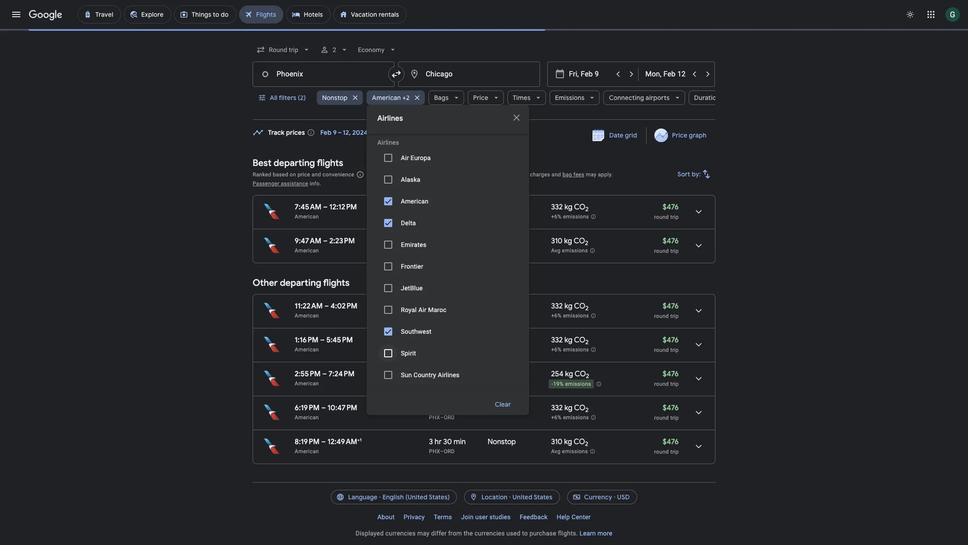 Task type: vqa. For each thing, say whether or not it's contained in the screenshot.
More info ELEMENT
no



Task type: describe. For each thing, give the bounding box(es) containing it.
trip for 12:12 pm
[[671, 214, 679, 220]]

1 currencies from the left
[[386, 530, 416, 537]]

$476 round trip for 5:45 pm
[[655, 336, 679, 353]]

by:
[[693, 170, 702, 178]]

flights.
[[558, 530, 578, 537]]

total duration 3 hr 40 min. element
[[429, 302, 488, 312]]

co for 10:47 pm
[[575, 404, 586, 413]]

$476 for 4:02 pm
[[663, 302, 679, 311]]

may inside 'prices include required taxes + fees for 2 passengers. optional charges and bag fees may apply. passenger assistance'
[[586, 171, 597, 178]]

+6% emissions for 12:12 pm
[[552, 214, 590, 220]]

bag fees button
[[563, 171, 585, 178]]

all
[[270, 94, 278, 102]]

-
[[552, 381, 554, 387]]

date grid button
[[586, 127, 645, 143]]

leaves phoenix sky harbor international airport at 8:19 pm on friday, february 9 and arrives at o'hare international airport at 12:49 am on saturday, february 10. element
[[295, 437, 362, 446]]

price for price graph
[[673, 131, 688, 139]]

air europa
[[401, 154, 431, 161]]

filters
[[279, 94, 297, 102]]

2 310 from the top
[[552, 437, 563, 446]]

emissions for 12:12 pm
[[564, 214, 590, 220]]

40
[[444, 302, 453, 311]]

trip for 5:45 pm
[[671, 347, 679, 353]]

prices
[[370, 171, 386, 178]]

hr for 3 hr 40 min phx – ord
[[435, 302, 442, 311]]

flight details. leaves phoenix sky harbor international airport at 11:22 am on friday, february 9 and arrives at o'hare international airport at 4:02 pm on friday, february 9. image
[[689, 300, 710, 322]]

min for 3 hr 30 min phx – ord
[[454, 437, 466, 446]]

2 vertical spatial airlines
[[438, 371, 460, 379]]

6:19 pm – 10:47 pm american
[[295, 404, 358, 421]]

hr for 3 hr 27 min
[[435, 203, 442, 212]]

0 horizontal spatial may
[[418, 530, 430, 537]]

332 for 12:12 pm
[[552, 203, 563, 212]]

other
[[253, 277, 278, 289]]

2 $476 round trip from the top
[[655, 237, 679, 254]]

emissions for 10:47 pm
[[564, 414, 590, 421]]

– inside 6:19 pm – 10:47 pm american
[[322, 404, 326, 413]]

kg for 10:47 pm
[[565, 404, 573, 413]]

required
[[407, 171, 428, 178]]

2 for 7:24 pm
[[587, 372, 590, 380]]

1 310 from the top
[[552, 237, 563, 246]]

5:45 pm
[[327, 336, 353, 345]]

nonstop for 3 hr 28 min
[[488, 404, 516, 413]]

join user studies
[[462, 513, 511, 521]]

– inside 9:47 am – 2:23 pm american
[[323, 237, 328, 246]]

co for 12:12 pm
[[575, 203, 586, 212]]

+2
[[403, 94, 410, 102]]

2 310 kg co 2 from the top
[[552, 437, 589, 448]]

round for 10:47 pm
[[655, 415, 669, 421]]

other departing flights
[[253, 277, 350, 289]]

min for 3 hr 29 min
[[453, 336, 466, 345]]

1 310 kg co 2 from the top
[[552, 237, 589, 247]]

jetblue
[[401, 285, 423, 292]]

terms link
[[430, 510, 457, 524]]

sort by: button
[[675, 163, 716, 185]]

states)
[[429, 493, 450, 501]]

(2)
[[298, 94, 306, 102]]

price graph
[[673, 131, 707, 139]]

flight details. leaves phoenix sky harbor international airport at 9:47 am on friday, february 9 and arrives at o'hare international airport at 2:23 pm on friday, february 9. image
[[689, 235, 710, 256]]

displayed currencies may differ from the currencies used to purchase flights. learn more
[[356, 530, 613, 537]]

Departure time: 1:16 PM. text field
[[295, 336, 319, 345]]

trip for 10:47 pm
[[671, 415, 679, 421]]

track prices
[[268, 128, 305, 137]]

studies
[[490, 513, 511, 521]]

hr for 3 hr 30 min phx – ord
[[435, 437, 442, 446]]

for
[[462, 171, 469, 178]]

7 trip from the top
[[671, 449, 679, 455]]

2 476 us dollars text field from the top
[[663, 404, 679, 413]]

4:02 pm
[[331, 302, 358, 311]]

2 total duration 3 hr 29 min. element from the top
[[429, 370, 488, 380]]

19%
[[554, 381, 564, 387]]

Return text field
[[646, 62, 688, 86]]

round for 12:12 pm
[[655, 214, 669, 220]]

times
[[513, 94, 531, 102]]

3 for 3 hr 27 min
[[429, 203, 433, 212]]

Arrival time: 7:24 PM. text field
[[329, 370, 355, 379]]

join user studies link
[[457, 510, 516, 524]]

7 $476 round trip from the top
[[655, 437, 679, 455]]

ranked
[[253, 171, 272, 178]]

include
[[387, 171, 406, 178]]

min for 3 hr 28 min phx – ord
[[453, 404, 465, 413]]

6:19 pm
[[295, 404, 320, 413]]

254
[[552, 370, 564, 379]]

– inside 2:55 pm – 7:24 pm american
[[323, 370, 327, 379]]

taxes
[[430, 171, 443, 178]]

privacy link
[[400, 510, 430, 524]]

– inside "11:22 am – 4:02 pm american"
[[325, 302, 329, 311]]

Arrival time: 2:23 PM. text field
[[330, 237, 355, 246]]

emissions for 12:49 am
[[563, 448, 589, 455]]

3 for 3 hr 28 min phx – ord
[[429, 404, 433, 413]]

leaves phoenix sky harbor international airport at 7:45 am on friday, february 9 and arrives at o'hare international airport at 12:12 pm on friday, february 9. element
[[295, 203, 357, 212]]

leaves phoenix sky harbor international airport at 6:19 pm on friday, february 9 and arrives at o'hare international airport at 10:47 pm on friday, february 9. element
[[295, 404, 358, 413]]

– inside 3 hr 29 min phx – ord
[[440, 380, 444, 387]]

date
[[610, 131, 624, 139]]

2 trip from the top
[[671, 248, 679, 254]]

to
[[523, 530, 528, 537]]

english
[[383, 493, 404, 501]]

3 hr 29 min
[[429, 336, 466, 345]]

11:22 am
[[295, 302, 323, 311]]

flights for other departing flights
[[323, 277, 350, 289]]

price for price
[[473, 94, 489, 102]]

bags
[[434, 94, 449, 102]]

2 for 5:45 pm
[[586, 338, 589, 346]]

trip for 7:24 pm
[[671, 381, 679, 387]]

2 avg from the top
[[552, 448, 561, 455]]

476 us dollars text field for 310
[[663, 437, 679, 446]]

american for 4:02 pm
[[295, 313, 319, 319]]

close dialog image
[[512, 112, 523, 123]]

12:12 pm
[[330, 203, 357, 212]]

1 vertical spatial airlines
[[378, 139, 399, 146]]

join
[[462, 513, 474, 521]]

flight details. leaves phoenix sky harbor international airport at 1:16 pm on friday, february 9 and arrives at o'hare international airport at 5:45 pm on friday, february 9. image
[[689, 334, 710, 356]]

bags button
[[429, 87, 464, 109]]

ord for 29
[[444, 380, 455, 387]]

0 vertical spatial air
[[401, 154, 409, 161]]

sort by:
[[678, 170, 702, 178]]

grid
[[626, 131, 638, 139]]

3 hr 40 min phx – ord
[[429, 302, 467, 319]]

Departure time: 8:19 PM. text field
[[295, 437, 320, 446]]

passenger
[[253, 180, 280, 187]]

1 476 us dollars text field from the top
[[663, 237, 679, 246]]

0 vertical spatial airlines
[[378, 114, 403, 123]]

feedback link
[[516, 510, 553, 524]]

american for 2:23 pm
[[295, 247, 319, 254]]

332 for 5:45 pm
[[552, 336, 563, 345]]

10:47 pm
[[328, 404, 358, 413]]

swap origin and destination. image
[[391, 69, 402, 80]]

hr for 3 hr 29 min phx – ord
[[435, 370, 442, 379]]

maroc
[[429, 306, 447, 313]]

30
[[444, 437, 452, 446]]

passenger assistance button
[[253, 180, 309, 187]]

332 kg co 2 for 5:45 pm
[[552, 336, 589, 346]]

2 avg emissions from the top
[[552, 448, 589, 455]]

american down 8:19 pm
[[295, 448, 319, 455]]

– inside 7:45 am – 12:12 pm american
[[323, 203, 328, 212]]

american +2 button
[[367, 87, 425, 109]]

main menu image
[[11, 9, 22, 20]]

min for 3 hr 40 min phx – ord
[[454, 302, 467, 311]]

332 for 10:47 pm
[[552, 404, 563, 413]]

kg for 12:12 pm
[[565, 203, 573, 212]]

+6% for 4:02 pm
[[552, 313, 562, 319]]

emissions button
[[550, 87, 601, 109]]

2:23 pm
[[330, 237, 355, 246]]

usd
[[618, 493, 630, 501]]

none search field containing airlines
[[253, 30, 736, 433]]

– inside '1:16 pm – 5:45 pm american'
[[320, 336, 325, 345]]

duration
[[695, 94, 721, 102]]

learn more about ranking image
[[356, 171, 365, 179]]

2 round from the top
[[655, 248, 669, 254]]

nonstop button
[[317, 87, 363, 109]]

sun
[[401, 371, 412, 379]]

europa
[[411, 154, 431, 161]]

28
[[444, 404, 452, 413]]

9 – 12,
[[333, 128, 351, 137]]

hr for 3 hr 29 min
[[435, 336, 442, 345]]

nonstop inside popup button
[[322, 94, 348, 102]]

the
[[464, 530, 473, 537]]

kg for 5:45 pm
[[565, 336, 573, 345]]

connecting
[[610, 94, 645, 102]]

track
[[268, 128, 285, 137]]

displayed
[[356, 530, 384, 537]]

2:55 pm
[[295, 370, 321, 379]]

assistance
[[281, 180, 309, 187]]

and inside 'prices include required taxes + fees for 2 passengers. optional charges and bag fees may apply. passenger assistance'
[[552, 171, 562, 178]]

$476 round trip for 7:24 pm
[[655, 370, 679, 387]]

1 avg emissions from the top
[[552, 248, 589, 254]]

11:22 am – 4:02 pm american
[[295, 302, 358, 319]]



Task type: locate. For each thing, give the bounding box(es) containing it.
co
[[575, 203, 586, 212], [574, 237, 586, 246], [575, 302, 586, 311], [575, 336, 586, 345], [575, 370, 587, 379], [575, 404, 586, 413], [574, 437, 586, 446]]

american down departure time: 7:45 am. text field
[[295, 214, 319, 220]]

frontier
[[401, 263, 424, 270]]

3 332 kg co 2 from the top
[[552, 336, 589, 346]]

phx for 3 hr 29 min
[[429, 380, 440, 387]]

12:49 am
[[328, 437, 358, 446]]

0 vertical spatial 476 us dollars text field
[[663, 203, 679, 212]]

phx inside 3 hr 30 min phx – ord
[[429, 448, 440, 455]]

and right 'price'
[[312, 171, 321, 178]]

332 kg co 2 for 12:12 pm
[[552, 203, 589, 213]]

$476 for 10:47 pm
[[663, 404, 679, 413]]

3 round from the top
[[655, 313, 669, 319]]

min right 28
[[453, 404, 465, 413]]

co for 7:24 pm
[[575, 370, 587, 379]]

0 vertical spatial nonstop flight. element
[[488, 404, 516, 414]]

american down 2:55 pm on the bottom left of page
[[295, 380, 319, 387]]

nonstop flight. element
[[488, 404, 516, 414], [488, 437, 516, 448]]

best departing flights
[[253, 157, 344, 169]]

3 inside 3 hr 29 min phx – ord
[[429, 370, 433, 379]]

0 horizontal spatial fees
[[449, 171, 460, 178]]

american down departure time: 11:22 am. text field
[[295, 313, 319, 319]]

fees right bag
[[574, 171, 585, 178]]

ord
[[444, 313, 455, 319], [444, 380, 455, 387], [444, 414, 455, 421], [444, 448, 455, 455]]

1 vertical spatial 476 us dollars text field
[[663, 404, 679, 413]]

0 vertical spatial departing
[[274, 157, 315, 169]]

476 us dollars text field for 3 hr 29 min
[[663, 336, 679, 345]]

4 332 from the top
[[552, 404, 563, 413]]

privacy
[[404, 513, 425, 521]]

1 476 us dollars text field from the top
[[663, 302, 679, 311]]

leaves phoenix sky harbor international airport at 9:47 am on friday, february 9 and arrives at o'hare international airport at 2:23 pm on friday, february 9. element
[[295, 237, 355, 246]]

american down '9:47 am' text box
[[295, 247, 319, 254]]

american inside 7:45 am – 12:12 pm american
[[295, 214, 319, 220]]

ord down sun country airlines on the left bottom
[[444, 380, 455, 387]]

1 vertical spatial 476 us dollars text field
[[663, 336, 679, 345]]

1 vertical spatial nonstop flight. element
[[488, 437, 516, 448]]

+
[[445, 171, 448, 178], [358, 437, 360, 443]]

476 us dollars text field left flight details. leaves phoenix sky harbor international airport at 11:22 am on friday, february 9 and arrives at o'hare international airport at 4:02 pm on friday, february 9. icon
[[663, 302, 679, 311]]

leaves phoenix sky harbor international airport at 11:22 am on friday, february 9 and arrives at o'hare international airport at 4:02 pm on friday, february 9. element
[[295, 302, 358, 311]]

332 kg co 2 for 4:02 pm
[[552, 302, 589, 312]]

total duration 3 hr 28 min. element
[[429, 404, 488, 414]]

kg for 7:24 pm
[[566, 370, 574, 379]]

3 +6% emissions from the top
[[552, 347, 590, 353]]

min for 3 hr 29 min phx – ord
[[453, 370, 466, 379]]

delta
[[401, 219, 416, 227]]

airports
[[646, 94, 670, 102]]

nonstop flight. element for 3 hr 30 min
[[488, 437, 516, 448]]

ord inside the 3 hr 28 min phx – ord
[[444, 414, 455, 421]]

price right bags popup button
[[473, 94, 489, 102]]

332 kg co 2
[[552, 203, 589, 213], [552, 302, 589, 312], [552, 336, 589, 346], [552, 404, 589, 414]]

476 us dollars text field for 3 hr 27 min
[[663, 203, 679, 212]]

2 for 12:12 pm
[[586, 205, 589, 213]]

5 trip from the top
[[671, 381, 679, 387]]

– right 8:19 pm
[[322, 437, 326, 446]]

1 avg from the top
[[552, 248, 561, 254]]

$476 round trip left flight details. leaves phoenix sky harbor international airport at 8:19 pm on friday, february 9 and arrives at o'hare international airport at 12:49 am on saturday, february 10. icon
[[655, 437, 679, 455]]

american for 10:47 pm
[[295, 414, 319, 421]]

$476 left flight details. leaves phoenix sky harbor international airport at 11:22 am on friday, february 9 and arrives at o'hare international airport at 4:02 pm on friday, february 9. icon
[[663, 302, 679, 311]]

hr inside 3 hr 40 min phx – ord
[[435, 302, 442, 311]]

may
[[586, 171, 597, 178], [418, 530, 430, 537]]

0 vertical spatial flights
[[317, 157, 344, 169]]

1 vertical spatial 310
[[552, 437, 563, 446]]

learn more link
[[580, 530, 613, 537]]

Departure time: 7:45 AM. text field
[[295, 203, 322, 212]]

0 vertical spatial nonstop
[[322, 94, 348, 102]]

2 vertical spatial nonstop
[[488, 437, 516, 446]]

clear
[[496, 400, 512, 408]]

american inside 2:55 pm – 7:24 pm american
[[295, 380, 319, 387]]

main content
[[253, 121, 716, 471]]

0 vertical spatial 310 kg co 2
[[552, 237, 589, 247]]

1 horizontal spatial fees
[[574, 171, 585, 178]]

– left arrival time: 4:02 pm. text box
[[325, 302, 329, 311]]

Arrival time: 12:49 AM on  Saturday, February 10. text field
[[328, 437, 362, 446]]

1 $476 from the top
[[663, 203, 679, 212]]

united states
[[513, 493, 553, 501]]

1 vertical spatial price
[[673, 131, 688, 139]]

1 vertical spatial flights
[[323, 277, 350, 289]]

total duration 3 hr 27 min. element
[[429, 203, 488, 213]]

7 $476 from the top
[[663, 437, 679, 446]]

phx down "total duration 3 hr 30 min." element
[[429, 448, 440, 455]]

+6% emissions for 4:02 pm
[[552, 313, 590, 319]]

+ inside 'prices include required taxes + fees for 2 passengers. optional charges and bag fees may apply. passenger assistance'
[[445, 171, 448, 178]]

476 us dollars text field left flight details. leaves phoenix sky harbor international airport at 6:19 pm on friday, february 9 and arrives at o'hare international airport at 10:47 pm on friday, february 9. image
[[663, 404, 679, 413]]

1 vertical spatial avg
[[552, 448, 561, 455]]

29
[[444, 336, 452, 345], [444, 370, 452, 379]]

2 +6% emissions from the top
[[552, 313, 590, 319]]

1 3 from the top
[[429, 203, 433, 212]]

Departure time: 2:55 PM. text field
[[295, 370, 321, 379]]

currencies down join user studies
[[475, 530, 505, 537]]

7:45 am
[[295, 203, 322, 212]]

6 $476 from the top
[[663, 404, 679, 413]]

3 for 3 hr 40 min phx – ord
[[429, 302, 433, 311]]

1 nonstop flight. element from the top
[[488, 404, 516, 414]]

1 vertical spatial air
[[419, 306, 427, 313]]

ord inside 3 hr 30 min phx – ord
[[444, 448, 455, 455]]

united only image
[[483, 386, 519, 408]]

best
[[253, 157, 272, 169]]

center
[[572, 513, 591, 521]]

29 for 3 hr 29 min phx – ord
[[444, 370, 452, 379]]

american inside popup button
[[372, 94, 401, 102]]

phx down total duration 3 hr 28 min. element
[[429, 414, 440, 421]]

3 3 from the top
[[429, 336, 433, 345]]

0 vertical spatial +
[[445, 171, 448, 178]]

2 and from the left
[[552, 171, 562, 178]]

american for 7:24 pm
[[295, 380, 319, 387]]

4 3 from the top
[[429, 370, 433, 379]]

3 476 us dollars text field from the top
[[663, 437, 679, 446]]

2 fees from the left
[[574, 171, 585, 178]]

round left flight details. leaves phoenix sky harbor international airport at 11:22 am on friday, february 9 and arrives at o'hare international airport at 4:02 pm on friday, february 9. icon
[[655, 313, 669, 319]]

3 left 27 on the left top of page
[[429, 203, 433, 212]]

2 for 10:47 pm
[[586, 406, 589, 414]]

2 3 from the top
[[429, 302, 433, 311]]

476 us dollars text field left flight details. leaves phoenix sky harbor international airport at 9:47 am on friday, february 9 and arrives at o'hare international airport at 2:23 pm on friday, february 9. image
[[663, 237, 679, 246]]

emissions for 5:45 pm
[[564, 347, 590, 353]]

+6% for 10:47 pm
[[552, 414, 562, 421]]

4 332 kg co 2 from the top
[[552, 404, 589, 414]]

loading results progress bar
[[0, 29, 969, 31]]

6 trip from the top
[[671, 415, 679, 421]]

ord inside 3 hr 29 min phx – ord
[[444, 380, 455, 387]]

phx up southwest at left
[[429, 313, 440, 319]]

purchase
[[530, 530, 557, 537]]

3 hr from the top
[[435, 336, 442, 345]]

1 29 from the top
[[444, 336, 452, 345]]

None search field
[[253, 30, 736, 433]]

2 332 kg co 2 from the top
[[552, 302, 589, 312]]

hr inside the 3 hr 28 min phx – ord
[[435, 404, 442, 413]]

2 button
[[317, 39, 353, 61]]

3 ord from the top
[[444, 414, 455, 421]]

1 vertical spatial departing
[[280, 277, 322, 289]]

sun country airlines
[[401, 371, 460, 379]]

kg for 4:02 pm
[[565, 302, 573, 311]]

phx for 3 hr 40 min
[[429, 313, 440, 319]]

1 vertical spatial 476 us dollars text field
[[663, 370, 679, 379]]

$476 left flight details. leaves phoenix sky harbor international airport at 6:19 pm on friday, february 9 and arrives at o'hare international airport at 10:47 pm on friday, february 9. image
[[663, 404, 679, 413]]

Departure time: 9:47 AM. text field
[[295, 237, 322, 246]]

310
[[552, 237, 563, 246], [552, 437, 563, 446]]

1 round from the top
[[655, 214, 669, 220]]

ranked based on price and convenience
[[253, 171, 355, 178]]

$476 for 12:12 pm
[[663, 203, 679, 212]]

3 $476 from the top
[[663, 302, 679, 311]]

0 vertical spatial avg emissions
[[552, 248, 589, 254]]

2 29 from the top
[[444, 370, 452, 379]]

0 vertical spatial 476 us dollars text field
[[663, 302, 679, 311]]

4 round from the top
[[655, 347, 669, 353]]

find the best price region
[[253, 121, 716, 151]]

may left apply.
[[586, 171, 597, 178]]

$476 round trip for 12:12 pm
[[655, 203, 679, 220]]

round left flight details. leaves phoenix sky harbor international airport at 9:47 am on friday, february 9 and arrives at o'hare international airport at 2:23 pm on friday, february 9. image
[[655, 248, 669, 254]]

american for 12:12 pm
[[295, 214, 319, 220]]

departing for other
[[280, 277, 322, 289]]

hr inside 3 hr 29 min phx – ord
[[435, 370, 442, 379]]

1 horizontal spatial may
[[586, 171, 597, 178]]

476 us dollars text field left flight details. leaves phoenix sky harbor international airport at 2:55 pm on friday, february 9 and arrives at o'hare international airport at 7:24 pm on friday, february 9. image
[[663, 370, 679, 379]]

2 vertical spatial 476 us dollars text field
[[663, 437, 679, 446]]

terms
[[434, 513, 452, 521]]

1 $476 round trip from the top
[[655, 203, 679, 220]]

1 +6% emissions from the top
[[552, 214, 590, 220]]

2 inside popup button
[[333, 46, 337, 53]]

4 $476 round trip from the top
[[655, 336, 679, 353]]

location
[[482, 493, 508, 501]]

price left graph
[[673, 131, 688, 139]]

currencies down privacy
[[386, 530, 416, 537]]

english (united states)
[[383, 493, 450, 501]]

476 us dollars text field left flight details. leaves phoenix sky harbor international airport at 7:45 am on friday, february 9 and arrives at o'hare international airport at 12:12 pm on friday, february 9. icon
[[663, 203, 679, 212]]

Departure time: 11:22 AM. text field
[[295, 302, 323, 311]]

2 for 12:49 am
[[586, 440, 589, 448]]

spirit
[[401, 350, 416, 357]]

phx inside 3 hr 29 min phx – ord
[[429, 380, 440, 387]]

american for 5:45 pm
[[295, 347, 319, 353]]

ord down 30
[[444, 448, 455, 455]]

– left 2:23 pm "text field"
[[323, 237, 328, 246]]

– inside 3 hr 30 min phx – ord
[[440, 448, 444, 455]]

american inside 9:47 am – 2:23 pm american
[[295, 247, 319, 254]]

total duration 3 hr 30 min. element
[[429, 437, 488, 448]]

4 +6% from the top
[[552, 414, 562, 421]]

price inside button
[[673, 131, 688, 139]]

min right 27 on the left top of page
[[453, 203, 465, 212]]

1 phx from the top
[[429, 313, 440, 319]]

$476 round trip left flight details. leaves phoenix sky harbor international airport at 6:19 pm on friday, february 9 and arrives at o'hare international airport at 10:47 pm on friday, february 9. image
[[655, 404, 679, 421]]

29 inside 3 hr 29 min phx – ord
[[444, 370, 452, 379]]

1 332 from the top
[[552, 203, 563, 212]]

american down alaska
[[401, 198, 429, 205]]

round for 4:02 pm
[[655, 313, 669, 319]]

emirates
[[401, 241, 427, 248]]

+ inside 8:19 pm – 12:49 am + 1
[[358, 437, 360, 443]]

3 hr 28 min phx – ord
[[429, 404, 465, 421]]

co for 5:45 pm
[[575, 336, 586, 345]]

ord for 28
[[444, 414, 455, 421]]

from
[[449, 530, 462, 537]]

3 332 from the top
[[552, 336, 563, 345]]

Departure text field
[[570, 62, 611, 86]]

2 phx from the top
[[429, 380, 440, 387]]

1 332 kg co 2 from the top
[[552, 203, 589, 213]]

0 vertical spatial total duration 3 hr 29 min. element
[[429, 336, 488, 346]]

southwest
[[401, 328, 432, 335]]

2 inside 'prices include required taxes + fees for 2 passengers. optional charges and bag fees may apply. passenger assistance'
[[471, 171, 474, 178]]

feb 9 – 12, 2024
[[321, 128, 368, 137]]

3 phx from the top
[[429, 414, 440, 421]]

3 for 3 hr 29 min phx – ord
[[429, 370, 433, 379]]

+6% emissions for 5:45 pm
[[552, 347, 590, 353]]

3 $476 round trip from the top
[[655, 302, 679, 319]]

ord inside 3 hr 40 min phx – ord
[[444, 313, 455, 319]]

0 horizontal spatial price
[[473, 94, 489, 102]]

currency
[[585, 493, 613, 501]]

476 US dollars text field
[[663, 302, 679, 311], [663, 370, 679, 379], [663, 437, 679, 446]]

Arrival time: 12:12 PM. text field
[[330, 203, 357, 212]]

1 hr from the top
[[435, 203, 442, 212]]

5 3 from the top
[[429, 404, 433, 413]]

1 vertical spatial +
[[358, 437, 360, 443]]

min inside 3 hr 30 min phx – ord
[[454, 437, 466, 446]]

3 inside 3 hr 40 min phx – ord
[[429, 302, 433, 311]]

332 for 4:02 pm
[[552, 302, 563, 311]]

0 vertical spatial 310
[[552, 237, 563, 246]]

flight details. leaves phoenix sky harbor international airport at 2:55 pm on friday, february 9 and arrives at o'hare international airport at 7:24 pm on friday, february 9. image
[[689, 368, 710, 389]]

american down departure time: 1:16 pm. text box
[[295, 347, 319, 353]]

0 vertical spatial 476 us dollars text field
[[663, 237, 679, 246]]

3 left 30
[[429, 437, 433, 446]]

$476 for 7:24 pm
[[663, 370, 679, 379]]

2 $476 from the top
[[663, 237, 679, 246]]

332 kg co 2 for 10:47 pm
[[552, 404, 589, 414]]

trip for 4:02 pm
[[671, 313, 679, 319]]

4 ord from the top
[[444, 448, 455, 455]]

– right departure time: 2:55 pm. text field
[[323, 370, 327, 379]]

airlines right country
[[438, 371, 460, 379]]

1 ord from the top
[[444, 313, 455, 319]]

sort
[[678, 170, 691, 178]]

– inside 8:19 pm – 12:49 am + 1
[[322, 437, 326, 446]]

0 horizontal spatial and
[[312, 171, 321, 178]]

$476 round trip left flight details. leaves phoenix sky harbor international airport at 11:22 am on friday, february 9 and arrives at o'hare international airport at 4:02 pm on friday, february 9. icon
[[655, 302, 679, 319]]

feb
[[321, 128, 332, 137]]

flights up convenience
[[317, 157, 344, 169]]

2 nonstop flight. element from the top
[[488, 437, 516, 448]]

2 for 4:02 pm
[[586, 305, 589, 312]]

2 476 us dollars text field from the top
[[663, 370, 679, 379]]

None text field
[[253, 62, 395, 87], [399, 62, 541, 87], [253, 62, 395, 87], [399, 62, 541, 87]]

None field
[[253, 42, 315, 58], [355, 42, 401, 58], [253, 42, 315, 58], [355, 42, 401, 58]]

2 ord from the top
[[444, 380, 455, 387]]

2 332 from the top
[[552, 302, 563, 311]]

american inside "11:22 am – 4:02 pm american"
[[295, 313, 319, 319]]

fees left for
[[449, 171, 460, 178]]

trip left flight details. leaves phoenix sky harbor international airport at 8:19 pm on friday, february 9 and arrives at o'hare international airport at 12:49 am on saturday, february 10. icon
[[671, 449, 679, 455]]

min right country
[[453, 370, 466, 379]]

$476 round trip for 4:02 pm
[[655, 302, 679, 319]]

avg
[[552, 248, 561, 254], [552, 448, 561, 455]]

flights up arrival time: 4:02 pm. text box
[[323, 277, 350, 289]]

7:24 pm
[[329, 370, 355, 379]]

min inside the 3 hr 28 min phx – ord
[[453, 404, 465, 413]]

hr down maroc
[[435, 336, 442, 345]]

duration button
[[689, 87, 736, 109]]

Arrival time: 10:47 PM. text field
[[328, 404, 358, 413]]

min inside 3 hr 40 min phx – ord
[[454, 302, 467, 311]]

american +2
[[372, 94, 410, 102]]

hr right sun
[[435, 370, 442, 379]]

476 us dollars text field for 332
[[663, 302, 679, 311]]

graph
[[689, 131, 707, 139]]

price graph button
[[649, 127, 714, 143]]

7 round from the top
[[655, 449, 669, 455]]

4 trip from the top
[[671, 347, 679, 353]]

2 hr from the top
[[435, 302, 442, 311]]

hr left 27 on the left top of page
[[435, 203, 442, 212]]

min right 30
[[454, 437, 466, 446]]

nonstop flight. element for 3 hr 28 min
[[488, 404, 516, 414]]

states
[[534, 493, 553, 501]]

– down 30
[[440, 448, 444, 455]]

phx for 3 hr 28 min
[[429, 414, 440, 421]]

254 kg co 2
[[552, 370, 590, 380]]

3 left 28
[[429, 404, 433, 413]]

price inside popup button
[[473, 94, 489, 102]]

airlines down "american +2"
[[378, 114, 403, 123]]

0 vertical spatial price
[[473, 94, 489, 102]]

3 inside the 3 hr 28 min phx – ord
[[429, 404, 433, 413]]

flight details. leaves phoenix sky harbor international airport at 6:19 pm on friday, february 9 and arrives at o'hare international airport at 10:47 pm on friday, february 9. image
[[689, 402, 710, 423]]

310 kg co 2
[[552, 237, 589, 247], [552, 437, 589, 448]]

4 $476 from the top
[[663, 336, 679, 345]]

6 3 from the top
[[429, 437, 433, 446]]

1:16 pm – 5:45 pm american
[[295, 336, 353, 353]]

trip left flight details. leaves phoenix sky harbor international airport at 6:19 pm on friday, february 9 and arrives at o'hare international airport at 10:47 pm on friday, february 9. image
[[671, 415, 679, 421]]

may left the differ
[[418, 530, 430, 537]]

3 +6% from the top
[[552, 347, 562, 353]]

co inside 254 kg co 2
[[575, 370, 587, 379]]

price button
[[468, 87, 504, 109]]

round for 7:24 pm
[[655, 381, 669, 387]]

min right 40
[[454, 302, 467, 311]]

round left flight details. leaves phoenix sky harbor international airport at 2:55 pm on friday, february 9 and arrives at o'hare international airport at 7:24 pm on friday, february 9. image
[[655, 381, 669, 387]]

476 US dollars text field
[[663, 203, 679, 212], [663, 336, 679, 345]]

learn more about tracked prices image
[[307, 128, 315, 137]]

departing for best
[[274, 157, 315, 169]]

hr left 28
[[435, 404, 442, 413]]

– right "6:19 pm"
[[322, 404, 326, 413]]

Arrival time: 4:02 PM. text field
[[331, 302, 358, 311]]

$476 left flight details. leaves phoenix sky harbor international airport at 2:55 pm on friday, february 9 and arrives at o'hare international airport at 7:24 pm on friday, february 9. image
[[663, 370, 679, 379]]

min for 3 hr 27 min
[[453, 203, 465, 212]]

8:19 pm – 12:49 am + 1
[[295, 437, 362, 446]]

american left +2 at left top
[[372, 94, 401, 102]]

kg inside 254 kg co 2
[[566, 370, 574, 379]]

all filters (2) button
[[253, 87, 313, 109]]

about
[[378, 513, 395, 521]]

air left europa
[[401, 154, 409, 161]]

$476 round trip left flight details. leaves phoenix sky harbor international airport at 9:47 am on friday, february 9 and arrives at o'hare international airport at 2:23 pm on friday, february 9. image
[[655, 237, 679, 254]]

change appearance image
[[900, 4, 922, 25]]

round left flight details. leaves phoenix sky harbor international airport at 6:19 pm on friday, february 9 and arrives at o'hare international airport at 10:47 pm on friday, february 9. image
[[655, 415, 669, 421]]

3 for 3 hr 30 min phx – ord
[[429, 437, 433, 446]]

$476 round trip left flight details. leaves phoenix sky harbor international airport at 2:55 pm on friday, february 9 and arrives at o'hare international airport at 7:24 pm on friday, february 9. image
[[655, 370, 679, 387]]

0 horizontal spatial +
[[358, 437, 360, 443]]

Departure time: 6:19 PM. text field
[[295, 404, 320, 413]]

hr inside 3 hr 30 min phx – ord
[[435, 437, 442, 446]]

air right "royal"
[[419, 306, 427, 313]]

prices include required taxes + fees for 2 passengers. optional charges and bag fees may apply. passenger assistance
[[253, 171, 613, 187]]

trip left flight details. leaves phoenix sky harbor international airport at 7:45 am on friday, february 9 and arrives at o'hare international airport at 12:12 pm on friday, february 9. icon
[[671, 214, 679, 220]]

6 round from the top
[[655, 415, 669, 421]]

emissions
[[556, 94, 585, 102]]

flights for best departing flights
[[317, 157, 344, 169]]

and left bag
[[552, 171, 562, 178]]

on
[[290, 171, 296, 178]]

flight details. leaves phoenix sky harbor international airport at 7:45 am on friday, february 9 and arrives at o'hare international airport at 12:12 pm on friday, february 9. image
[[689, 201, 710, 223]]

round
[[655, 214, 669, 220], [655, 248, 669, 254], [655, 313, 669, 319], [655, 347, 669, 353], [655, 381, 669, 387], [655, 415, 669, 421], [655, 449, 669, 455]]

total duration 3 hr 29 min. element up total duration 3 hr 28 min. element
[[429, 370, 488, 380]]

4 hr from the top
[[435, 370, 442, 379]]

leaves phoenix sky harbor international airport at 1:16 pm on friday, february 9 and arrives at o'hare international airport at 5:45 pm on friday, february 9. element
[[295, 336, 353, 345]]

1 and from the left
[[312, 171, 321, 178]]

4 +6% emissions from the top
[[552, 414, 590, 421]]

ord for 30
[[444, 448, 455, 455]]

0 vertical spatial avg
[[552, 248, 561, 254]]

$476 left flight details. leaves phoenix sky harbor international airport at 1:16 pm on friday, february 9 and arrives at o'hare international airport at 5:45 pm on friday, february 9. icon
[[663, 336, 679, 345]]

3 hr 27 min
[[429, 203, 465, 212]]

1 vertical spatial 29
[[444, 370, 452, 379]]

$476
[[663, 203, 679, 212], [663, 237, 679, 246], [663, 302, 679, 311], [663, 336, 679, 345], [663, 370, 679, 379], [663, 404, 679, 413], [663, 437, 679, 446]]

476 us dollars text field for 254
[[663, 370, 679, 379]]

ord down 28
[[444, 414, 455, 421]]

0 horizontal spatial currencies
[[386, 530, 416, 537]]

0 vertical spatial may
[[586, 171, 597, 178]]

american down departure time: 6:19 pm. text field
[[295, 414, 319, 421]]

5 round from the top
[[655, 381, 669, 387]]

airlines up include
[[378, 139, 399, 146]]

nonstop for 3 hr 30 min
[[488, 437, 516, 446]]

0 vertical spatial 29
[[444, 336, 452, 345]]

flight details. leaves phoenix sky harbor international airport at 8:19 pm on friday, february 9 and arrives at o'hare international airport at 12:49 am on saturday, february 10. image
[[689, 436, 710, 457]]

ord for 40
[[444, 313, 455, 319]]

1 horizontal spatial currencies
[[475, 530, 505, 537]]

round for 5:45 pm
[[655, 347, 669, 353]]

+6% for 12:12 pm
[[552, 214, 562, 220]]

3 inside 3 hr 30 min phx – ord
[[429, 437, 433, 446]]

+6% for 5:45 pm
[[552, 347, 562, 353]]

based
[[273, 171, 289, 178]]

used
[[507, 530, 521, 537]]

3 right sun
[[429, 370, 433, 379]]

3 trip from the top
[[671, 313, 679, 319]]

4 phx from the top
[[429, 448, 440, 455]]

– down sun country airlines on the left bottom
[[440, 380, 444, 387]]

5 hr from the top
[[435, 404, 442, 413]]

$476 for 5:45 pm
[[663, 336, 679, 345]]

trip left flight details. leaves phoenix sky harbor international airport at 11:22 am on friday, february 9 and arrives at o'hare international airport at 4:02 pm on friday, february 9. icon
[[671, 313, 679, 319]]

3 left 40
[[429, 302, 433, 311]]

phx for 3 hr 30 min
[[429, 448, 440, 455]]

– down 40
[[440, 313, 444, 319]]

more
[[598, 530, 613, 537]]

min down 3 hr 40 min phx – ord
[[453, 336, 466, 345]]

8:19 pm
[[295, 437, 320, 446]]

apply.
[[599, 171, 613, 178]]

– down 28
[[440, 414, 444, 421]]

ord down 40
[[444, 313, 455, 319]]

trip left flight details. leaves phoenix sky harbor international airport at 1:16 pm on friday, february 9 and arrives at o'hare international airport at 5:45 pm on friday, february 9. icon
[[671, 347, 679, 353]]

trip left flight details. leaves phoenix sky harbor international airport at 2:55 pm on friday, february 9 and arrives at o'hare international airport at 7:24 pm on friday, february 9. image
[[671, 381, 679, 387]]

hr left 30
[[435, 437, 442, 446]]

1 476 us dollars text field from the top
[[663, 203, 679, 212]]

2024
[[353, 128, 368, 137]]

1 horizontal spatial +
[[445, 171, 448, 178]]

main content containing best departing flights
[[253, 121, 716, 471]]

convenience
[[323, 171, 355, 178]]

29 right country
[[444, 370, 452, 379]]

2 currencies from the left
[[475, 530, 505, 537]]

476 US dollars text field
[[663, 237, 679, 246], [663, 404, 679, 413]]

all filters (2)
[[270, 94, 306, 102]]

total duration 3 hr 29 min. element
[[429, 336, 488, 346], [429, 370, 488, 380]]

– inside 3 hr 40 min phx – ord
[[440, 313, 444, 319]]

departing up 11:22 am
[[280, 277, 322, 289]]

1 vertical spatial 310 kg co 2
[[552, 437, 589, 448]]

476 us dollars text field left flight details. leaves phoenix sky harbor international airport at 1:16 pm on friday, february 9 and arrives at o'hare international airport at 5:45 pm on friday, february 9. icon
[[663, 336, 679, 345]]

1 +6% from the top
[[552, 214, 562, 220]]

0 horizontal spatial air
[[401, 154, 409, 161]]

29 for 3 hr 29 min
[[444, 336, 452, 345]]

american inside '1:16 pm – 5:45 pm american'
[[295, 347, 319, 353]]

– right departure time: 7:45 am. text field
[[323, 203, 328, 212]]

7:45 am – 12:12 pm american
[[295, 203, 357, 220]]

min inside 3 hr 29 min phx – ord
[[453, 370, 466, 379]]

+6%
[[552, 214, 562, 220], [552, 313, 562, 319], [552, 347, 562, 353], [552, 414, 562, 421]]

1 horizontal spatial air
[[419, 306, 427, 313]]

total duration 3 hr 29 min. element down 3 hr 40 min phx – ord
[[429, 336, 488, 346]]

$476 left flight details. leaves phoenix sky harbor international airport at 7:45 am on friday, february 9 and arrives at o'hare international airport at 12:12 pm on friday, february 9. icon
[[663, 203, 679, 212]]

date grid
[[610, 131, 638, 139]]

Arrival time: 5:45 PM. text field
[[327, 336, 353, 345]]

– inside the 3 hr 28 min phx – ord
[[440, 414, 444, 421]]

hr left 40
[[435, 302, 442, 311]]

phx inside the 3 hr 28 min phx – ord
[[429, 414, 440, 421]]

united
[[513, 493, 533, 501]]

emissions for 4:02 pm
[[564, 313, 590, 319]]

2:55 pm – 7:24 pm american
[[295, 370, 355, 387]]

departing up 'on'
[[274, 157, 315, 169]]

price
[[298, 171, 310, 178]]

1 trip from the top
[[671, 214, 679, 220]]

1 fees from the left
[[449, 171, 460, 178]]

airlines
[[378, 114, 403, 123], [378, 139, 399, 146], [438, 371, 460, 379]]

1 vertical spatial avg emissions
[[552, 448, 589, 455]]

round left flight details. leaves phoenix sky harbor international airport at 7:45 am on friday, february 9 and arrives at o'hare international airport at 12:12 pm on friday, february 9. icon
[[655, 214, 669, 220]]

1
[[360, 437, 362, 443]]

bag
[[563, 171, 573, 178]]

phx inside 3 hr 40 min phx – ord
[[429, 313, 440, 319]]

3 down southwest at left
[[429, 336, 433, 345]]

6 hr from the top
[[435, 437, 442, 446]]

round left flight details. leaves phoenix sky harbor international airport at 1:16 pm on friday, february 9 and arrives at o'hare international airport at 5:45 pm on friday, february 9. icon
[[655, 347, 669, 353]]

5 $476 round trip from the top
[[655, 370, 679, 387]]

$476 left flight details. leaves phoenix sky harbor international airport at 9:47 am on friday, february 9 and arrives at o'hare international airport at 2:23 pm on friday, february 9. image
[[663, 237, 679, 246]]

29 down 3 hr 40 min phx – ord
[[444, 336, 452, 345]]

phx down sun country airlines on the left bottom
[[429, 380, 440, 387]]

leaves phoenix sky harbor international airport at 2:55 pm on friday, february 9 and arrives at o'hare international airport at 7:24 pm on friday, february 9. element
[[295, 370, 355, 379]]

1 horizontal spatial price
[[673, 131, 688, 139]]

1 vertical spatial may
[[418, 530, 430, 537]]

emissions
[[564, 214, 590, 220], [563, 248, 589, 254], [564, 313, 590, 319], [564, 347, 590, 353], [566, 381, 592, 387], [564, 414, 590, 421], [563, 448, 589, 455]]

trip left flight details. leaves phoenix sky harbor international airport at 9:47 am on friday, february 9 and arrives at o'hare international airport at 2:23 pm on friday, february 9. image
[[671, 248, 679, 254]]

co for 4:02 pm
[[575, 302, 586, 311]]

learn
[[580, 530, 596, 537]]

2 +6% from the top
[[552, 313, 562, 319]]

1 vertical spatial nonstop
[[488, 404, 516, 413]]

$476 round trip left flight details. leaves phoenix sky harbor international airport at 1:16 pm on friday, february 9 and arrives at o'hare international airport at 5:45 pm on friday, february 9. icon
[[655, 336, 679, 353]]

american inside 6:19 pm – 10:47 pm american
[[295, 414, 319, 421]]

1 horizontal spatial and
[[552, 171, 562, 178]]

476 us dollars text field left flight details. leaves phoenix sky harbor international airport at 8:19 pm on friday, february 9 and arrives at o'hare international airport at 12:49 am on saturday, february 10. icon
[[663, 437, 679, 446]]

1 vertical spatial total duration 3 hr 29 min. element
[[429, 370, 488, 380]]

+6% emissions for 10:47 pm
[[552, 414, 590, 421]]

3 for 3 hr 29 min
[[429, 336, 433, 345]]

2 inside 254 kg co 2
[[587, 372, 590, 380]]

hr for 3 hr 28 min phx – ord
[[435, 404, 442, 413]]

1 total duration 3 hr 29 min. element from the top
[[429, 336, 488, 346]]

2 476 us dollars text field from the top
[[663, 336, 679, 345]]

6 $476 round trip from the top
[[655, 404, 679, 421]]

5 $476 from the top
[[663, 370, 679, 379]]

$476 round trip for 10:47 pm
[[655, 404, 679, 421]]



